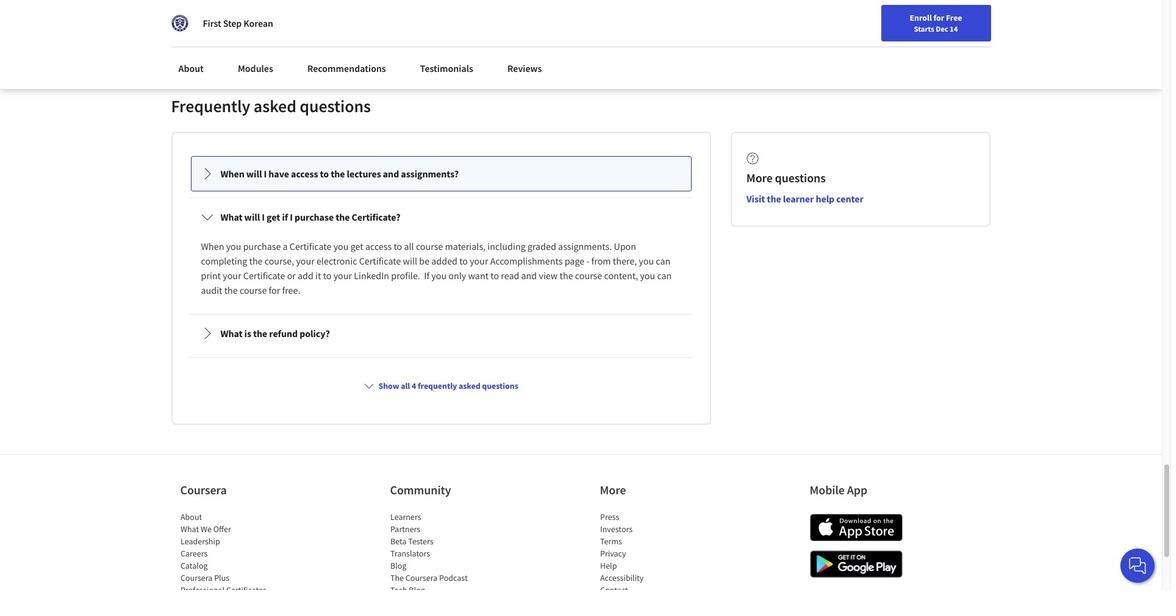 Task type: describe. For each thing, give the bounding box(es) containing it.
show
[[379, 381, 399, 392]]

collapsed list
[[187, 153, 696, 424]]

enroll for free starts dec 14
[[910, 12, 963, 34]]

find your new career
[[824, 38, 900, 49]]

what for what is the refund policy?
[[221, 328, 243, 340]]

help
[[600, 561, 617, 572]]

more for more questions
[[747, 171, 773, 186]]

audit
[[201, 285, 222, 297]]

for link
[[176, 0, 249, 24]]

list item for community
[[390, 585, 494, 591]]

if
[[424, 270, 430, 282]]

0 vertical spatial certificate
[[290, 241, 332, 253]]

the left lectures
[[331, 168, 345, 180]]

investors
[[600, 525, 633, 536]]

2 vertical spatial course
[[240, 285, 267, 297]]

list item for coursera
[[180, 585, 284, 591]]

frequently asked questions
[[171, 95, 371, 117]]

you right the if
[[432, 270, 447, 282]]

assignments.
[[559, 241, 612, 253]]

or
[[287, 270, 296, 282]]

plus
[[214, 573, 229, 584]]

coursera plus link
[[180, 573, 229, 584]]

english
[[929, 38, 958, 50]]

visit
[[747, 193, 766, 205]]

privacy
[[600, 549, 626, 560]]

beta
[[390, 537, 407, 548]]

when you purchase a certificate you get access to all course materials, including graded assignments. upon completing the course, your electronic certificate will be added to your accomplishments page - from there, you can print your certificate or add it to your linkedin profile.  if you only want to read and view the course content, you can audit the course for free.
[[201, 241, 674, 297]]

show all 4 frequently asked questions button
[[359, 376, 524, 398]]

terms
[[600, 537, 622, 548]]

center
[[837, 193, 864, 205]]

questions inside dropdown button
[[482, 381, 519, 392]]

completing
[[201, 255, 247, 268]]

a
[[283, 241, 288, 253]]

be
[[420, 255, 430, 268]]

all inside dropdown button
[[401, 381, 410, 392]]

help
[[816, 193, 835, 205]]

get inside what will i get if i purchase the certificate? dropdown button
[[267, 211, 280, 224]]

visit the learner help center
[[747, 193, 864, 205]]

list for coursera
[[180, 512, 284, 591]]

and inside when you purchase a certificate you get access to all course materials, including graded assignments. upon completing the course, your electronic certificate will be added to your accomplishments page - from there, you can print your certificate or add it to your linkedin profile.  if you only want to read and view the course content, you can audit the course for free.
[[522, 270, 537, 282]]

content,
[[605, 270, 639, 282]]

leadership link
[[180, 537, 220, 548]]

from
[[592, 255, 611, 268]]

the left certificate?
[[336, 211, 350, 224]]

your up add
[[296, 255, 315, 268]]

assignments?
[[401, 168, 459, 180]]

mobile app
[[810, 483, 868, 498]]

blog
[[390, 561, 406, 572]]

beta testers link
[[390, 537, 433, 548]]

1 vertical spatial questions
[[776, 171, 826, 186]]

reviews link
[[500, 55, 550, 82]]

we
[[201, 525, 211, 536]]

modules link
[[231, 55, 281, 82]]

reviews
[[508, 62, 542, 74]]

to left read
[[491, 270, 499, 282]]

offer
[[213, 525, 231, 536]]

the coursera podcast link
[[390, 573, 468, 584]]

get inside when you purchase a certificate you get access to all course materials, including graded assignments. upon completing the course, your electronic certificate will be added to your accomplishments page - from there, you can print your certificate or add it to your linkedin profile.  if you only want to read and view the course content, you can audit the course for free.
[[351, 241, 364, 253]]

i right if
[[290, 211, 293, 224]]

about link for more
[[180, 512, 202, 523]]

1 vertical spatial course
[[575, 270, 603, 282]]

what will i get if i purchase the certificate?
[[221, 211, 401, 224]]

to down materials,
[[460, 255, 468, 268]]

lectures
[[347, 168, 381, 180]]

first step korean
[[203, 17, 273, 29]]

what for what will i get if i purchase the certificate?
[[221, 211, 243, 224]]

0 vertical spatial can
[[656, 255, 671, 268]]

show all 4 frequently asked questions
[[379, 381, 519, 392]]

0 horizontal spatial questions
[[300, 95, 371, 117]]

print
[[201, 270, 221, 282]]

testers
[[408, 537, 433, 548]]

list for community
[[390, 512, 494, 591]]

catalog link
[[180, 561, 208, 572]]

find your new career link
[[818, 37, 907, 52]]

when for when will i have access to the lectures and assignments?
[[221, 168, 245, 180]]

learners
[[390, 512, 421, 523]]

about link for frequently asked questions
[[171, 55, 211, 82]]

download on the app store image
[[810, 515, 903, 542]]

enroll
[[910, 12, 933, 23]]

partners
[[390, 525, 420, 536]]

press investors terms privacy help accessibility
[[600, 512, 644, 584]]

4
[[412, 381, 416, 392]]

your down 'completing'
[[223, 270, 241, 282]]

all inside when you purchase a certificate you get access to all course materials, including graded assignments. upon completing the course, your electronic certificate will be added to your accomplishments page - from there, you can print your certificate or add it to your linkedin profile.  if you only want to read and view the course content, you can audit the course for free.
[[404, 241, 414, 253]]

starts
[[915, 24, 935, 34]]

policy?
[[300, 328, 330, 340]]

1 vertical spatial can
[[658, 270, 672, 282]]

recommendations
[[308, 62, 386, 74]]

chat with us image
[[1129, 557, 1148, 576]]

learner
[[784, 193, 814, 205]]

to inside dropdown button
[[320, 168, 329, 180]]

modules
[[238, 62, 273, 74]]

the left course,
[[249, 255, 263, 268]]

careers
[[180, 549, 207, 560]]

new
[[859, 38, 875, 49]]

more for more
[[600, 483, 626, 498]]

what we offer link
[[180, 525, 231, 536]]

is
[[245, 328, 251, 340]]

partners link
[[390, 525, 420, 536]]

certificate?
[[352, 211, 401, 224]]

about for about what we offer leadership careers catalog coursera plus
[[180, 512, 202, 523]]



Task type: locate. For each thing, give the bounding box(es) containing it.
for up dec
[[934, 12, 945, 23]]

what is the refund policy? button
[[191, 317, 691, 351]]

when left have
[[221, 168, 245, 180]]

0 horizontal spatial list
[[180, 512, 284, 591]]

access inside dropdown button
[[291, 168, 318, 180]]

access right have
[[291, 168, 318, 180]]

coursera right the
[[406, 573, 437, 584]]

about for about
[[179, 62, 204, 74]]

0 vertical spatial asked
[[254, 95, 297, 117]]

will
[[246, 168, 262, 180], [245, 211, 260, 224], [403, 255, 418, 268]]

you up electronic
[[334, 241, 349, 253]]

more questions
[[747, 171, 826, 186]]

the right visit
[[767, 193, 782, 205]]

get left if
[[267, 211, 280, 224]]

0 vertical spatial and
[[383, 168, 399, 180]]

and right lectures
[[383, 168, 399, 180]]

purchase inside when you purchase a certificate you get access to all course materials, including graded assignments. upon completing the course, your electronic certificate will be added to your accomplishments page - from there, you can print your certificate or add it to your linkedin profile.  if you only want to read and view the course content, you can audit the course for free.
[[243, 241, 281, 253]]

translators link
[[390, 549, 430, 560]]

electronic
[[317, 255, 357, 268]]

3 list item from the left
[[600, 585, 704, 591]]

i left have
[[264, 168, 267, 180]]

list item down accessibility link
[[600, 585, 704, 591]]

list item for more
[[600, 585, 704, 591]]

1 vertical spatial all
[[401, 381, 410, 392]]

about inside about what we offer leadership careers catalog coursera plus
[[180, 512, 202, 523]]

None search field
[[174, 32, 467, 56]]

when up 'completing'
[[201, 241, 224, 253]]

upon
[[614, 241, 637, 253]]

including
[[488, 241, 526, 253]]

what left is
[[221, 328, 243, 340]]

recommendations link
[[300, 55, 394, 82]]

coursera for community
[[406, 573, 437, 584]]

0 horizontal spatial for
[[269, 285, 280, 297]]

1 vertical spatial access
[[366, 241, 392, 253]]

you right there,
[[639, 255, 654, 268]]

yonsei university image
[[171, 15, 188, 32]]

when will i have access to the lectures and assignments?
[[221, 168, 459, 180]]

0 vertical spatial when
[[221, 168, 245, 180]]

2 list from the left
[[390, 512, 494, 591]]

list item down plus
[[180, 585, 284, 591]]

what will i get if i purchase the certificate? button
[[191, 200, 691, 235]]

step
[[223, 17, 242, 29]]

profile.
[[391, 270, 420, 282]]

0 vertical spatial will
[[246, 168, 262, 180]]

about link up frequently
[[171, 55, 211, 82]]

2 vertical spatial what
[[180, 525, 199, 536]]

certificate up linkedin
[[359, 255, 401, 268]]

what inside dropdown button
[[221, 211, 243, 224]]

1 vertical spatial when
[[201, 241, 224, 253]]

certificate
[[290, 241, 332, 253], [359, 255, 401, 268], [243, 270, 285, 282]]

your down electronic
[[334, 270, 352, 282]]

only
[[449, 270, 467, 282]]

graded
[[528, 241, 557, 253]]

about up what we offer link
[[180, 512, 202, 523]]

1 horizontal spatial access
[[366, 241, 392, 253]]

0 horizontal spatial get
[[267, 211, 280, 224]]

1 vertical spatial purchase
[[243, 241, 281, 253]]

list containing about
[[180, 512, 284, 591]]

purchase right if
[[295, 211, 334, 224]]

learners link
[[390, 512, 421, 523]]

your up want
[[470, 255, 489, 268]]

there,
[[613, 255, 637, 268]]

1 horizontal spatial list item
[[390, 585, 494, 591]]

0 horizontal spatial certificate
[[243, 270, 285, 282]]

0 horizontal spatial purchase
[[243, 241, 281, 253]]

accomplishments
[[491, 255, 563, 268]]

when will i have access to the lectures and assignments? button
[[191, 157, 691, 191]]

1 horizontal spatial certificate
[[290, 241, 332, 253]]

course
[[416, 241, 443, 253], [575, 270, 603, 282], [240, 285, 267, 297]]

1 list item from the left
[[180, 585, 284, 591]]

add
[[298, 270, 314, 282]]

0 horizontal spatial course
[[240, 285, 267, 297]]

1 horizontal spatial and
[[522, 270, 537, 282]]

page
[[565, 255, 585, 268]]

free.
[[282, 285, 301, 297]]

read
[[501, 270, 520, 282]]

coursera up what we offer link
[[180, 483, 227, 498]]

1 vertical spatial about link
[[180, 512, 202, 523]]

asked inside show all 4 frequently asked questions dropdown button
[[459, 381, 481, 392]]

your
[[841, 38, 858, 49], [296, 255, 315, 268], [470, 255, 489, 268], [223, 270, 241, 282], [334, 270, 352, 282]]

and down accomplishments
[[522, 270, 537, 282]]

career
[[877, 38, 900, 49]]

purchase up course,
[[243, 241, 281, 253]]

translators
[[390, 549, 430, 560]]

0 vertical spatial get
[[267, 211, 280, 224]]

find
[[824, 38, 840, 49]]

0 horizontal spatial asked
[[254, 95, 297, 117]]

asked right frequently
[[459, 381, 481, 392]]

certificate down course,
[[243, 270, 285, 282]]

to
[[320, 168, 329, 180], [394, 241, 402, 253], [460, 255, 468, 268], [323, 270, 332, 282], [491, 270, 499, 282]]

1 vertical spatial get
[[351, 241, 364, 253]]

what inside about what we offer leadership careers catalog coursera plus
[[180, 525, 199, 536]]

1 vertical spatial certificate
[[359, 255, 401, 268]]

1 vertical spatial more
[[600, 483, 626, 498]]

course down -
[[575, 270, 603, 282]]

0 vertical spatial more
[[747, 171, 773, 186]]

get
[[267, 211, 280, 224], [351, 241, 364, 253]]

about link up what we offer link
[[180, 512, 202, 523]]

purchase inside dropdown button
[[295, 211, 334, 224]]

all left the 4
[[401, 381, 410, 392]]

to left lectures
[[320, 168, 329, 180]]

accessibility
[[600, 573, 644, 584]]

when for when you purchase a certificate you get access to all course materials, including graded assignments. upon completing the course, your electronic certificate will be added to your accomplishments page - from there, you can print your certificate or add it to your linkedin profile.  if you only want to read and view the course content, you can audit the course for free.
[[201, 241, 224, 253]]

to up 'profile.'
[[394, 241, 402, 253]]

your right find
[[841, 38, 858, 49]]

podcast
[[439, 573, 468, 584]]

for
[[181, 6, 194, 18]]

will left "be"
[[403, 255, 418, 268]]

coursera inside learners partners beta testers translators blog the coursera podcast
[[406, 573, 437, 584]]

access inside when you purchase a certificate you get access to all course materials, including graded assignments. upon completing the course, your electronic certificate will be added to your accomplishments page - from there, you can print your certificate or add it to your linkedin profile.  if you only want to read and view the course content, you can audit the course for free.
[[366, 241, 392, 253]]

leadership
[[180, 537, 220, 548]]

for left free.
[[269, 285, 280, 297]]

all up 'profile.'
[[404, 241, 414, 253]]

for
[[934, 12, 945, 23], [269, 285, 280, 297]]

14
[[950, 24, 959, 34]]

0 horizontal spatial more
[[600, 483, 626, 498]]

1 horizontal spatial get
[[351, 241, 364, 253]]

testimonials link
[[413, 55, 481, 82]]

korean
[[244, 17, 273, 29]]

2 vertical spatial will
[[403, 255, 418, 268]]

about up frequently
[[179, 62, 204, 74]]

to right it
[[323, 270, 332, 282]]

the right is
[[253, 328, 268, 340]]

coursera down catalog link
[[180, 573, 212, 584]]

1 horizontal spatial questions
[[482, 381, 519, 392]]

1 vertical spatial what
[[221, 328, 243, 340]]

and
[[383, 168, 399, 180], [522, 270, 537, 282]]

the inside dropdown button
[[253, 328, 268, 340]]

get it on google play image
[[810, 551, 903, 579]]

-
[[587, 255, 590, 268]]

will left have
[[246, 168, 262, 180]]

the down page
[[560, 270, 574, 282]]

can right "content,"
[[658, 270, 672, 282]]

1 vertical spatial and
[[522, 270, 537, 282]]

english button
[[907, 24, 980, 64]]

what is the refund policy?
[[221, 328, 330, 340]]

if
[[282, 211, 288, 224]]

for inside 'enroll for free starts dec 14'
[[934, 12, 945, 23]]

the
[[390, 573, 404, 584]]

0 vertical spatial purchase
[[295, 211, 334, 224]]

0 horizontal spatial and
[[383, 168, 399, 180]]

list for more
[[600, 512, 704, 591]]

privacy link
[[600, 549, 626, 560]]

get up electronic
[[351, 241, 364, 253]]

what up the leadership
[[180, 525, 199, 536]]

free
[[947, 12, 963, 23]]

2 vertical spatial questions
[[482, 381, 519, 392]]

1 horizontal spatial asked
[[459, 381, 481, 392]]

list
[[180, 512, 284, 591], [390, 512, 494, 591], [600, 512, 704, 591]]

press
[[600, 512, 619, 523]]

1 vertical spatial will
[[245, 211, 260, 224]]

0 vertical spatial about link
[[171, 55, 211, 82]]

visit the learner help center link
[[747, 193, 864, 205]]

course left free.
[[240, 285, 267, 297]]

1 horizontal spatial for
[[934, 12, 945, 23]]

you
[[226, 241, 241, 253], [334, 241, 349, 253], [639, 255, 654, 268], [432, 270, 447, 282], [641, 270, 656, 282]]

want
[[468, 270, 489, 282]]

what inside dropdown button
[[221, 328, 243, 340]]

access down certificate?
[[366, 241, 392, 253]]

press link
[[600, 512, 619, 523]]

asked down modules link
[[254, 95, 297, 117]]

2 horizontal spatial questions
[[776, 171, 826, 186]]

will inside when you purchase a certificate you get access to all course materials, including graded assignments. upon completing the course, your electronic certificate will be added to your accomplishments page - from there, you can print your certificate or add it to your linkedin profile.  if you only want to read and view the course content, you can audit the course for free.
[[403, 255, 418, 268]]

frequently
[[171, 95, 250, 117]]

more up visit
[[747, 171, 773, 186]]

linkedin
[[354, 270, 389, 282]]

refund
[[269, 328, 298, 340]]

list item
[[180, 585, 284, 591], [390, 585, 494, 591], [600, 585, 704, 591]]

can right there,
[[656, 255, 671, 268]]

1 horizontal spatial course
[[416, 241, 443, 253]]

will for what
[[245, 211, 260, 224]]

2 horizontal spatial list item
[[600, 585, 704, 591]]

0 vertical spatial course
[[416, 241, 443, 253]]

1 vertical spatial asked
[[459, 381, 481, 392]]

0 horizontal spatial list item
[[180, 585, 284, 591]]

what
[[221, 211, 243, 224], [221, 328, 243, 340], [180, 525, 199, 536]]

asked
[[254, 95, 297, 117], [459, 381, 481, 392]]

list containing press
[[600, 512, 704, 591]]

1 vertical spatial for
[[269, 285, 280, 297]]

you up 'completing'
[[226, 241, 241, 253]]

0 vertical spatial what
[[221, 211, 243, 224]]

for inside when you purchase a certificate you get access to all course materials, including graded assignments. upon completing the course, your electronic certificate will be added to your accomplishments page - from there, you can print your certificate or add it to your linkedin profile.  if you only want to read and view the course content, you can audit the course for free.
[[269, 285, 280, 297]]

purchase
[[295, 211, 334, 224], [243, 241, 281, 253]]

1 horizontal spatial list
[[390, 512, 494, 591]]

i for have
[[264, 168, 267, 180]]

what up 'completing'
[[221, 211, 243, 224]]

when inside dropdown button
[[221, 168, 245, 180]]

i for get
[[262, 211, 265, 224]]

list item down podcast
[[390, 585, 494, 591]]

2 horizontal spatial certificate
[[359, 255, 401, 268]]

will for when
[[246, 168, 262, 180]]

you right "content,"
[[641, 270, 656, 282]]

investors link
[[600, 525, 633, 536]]

learners partners beta testers translators blog the coursera podcast
[[390, 512, 468, 584]]

more up press link
[[600, 483, 626, 498]]

0 vertical spatial access
[[291, 168, 318, 180]]

added
[[432, 255, 458, 268]]

i left if
[[262, 211, 265, 224]]

about what we offer leadership careers catalog coursera plus
[[180, 512, 231, 584]]

when inside when you purchase a certificate you get access to all course materials, including graded assignments. upon completing the course, your electronic certificate will be added to your accomplishments page - from there, you can print your certificate or add it to your linkedin profile.  if you only want to read and view the course content, you can audit the course for free.
[[201, 241, 224, 253]]

2 horizontal spatial list
[[600, 512, 704, 591]]

and inside dropdown button
[[383, 168, 399, 180]]

frequently
[[418, 381, 457, 392]]

0 vertical spatial questions
[[300, 95, 371, 117]]

it
[[316, 270, 321, 282]]

view
[[539, 270, 558, 282]]

blog link
[[390, 561, 406, 572]]

materials,
[[445, 241, 486, 253]]

0 vertical spatial about
[[179, 62, 204, 74]]

accessibility link
[[600, 573, 644, 584]]

mobile
[[810, 483, 845, 498]]

coursera for coursera
[[180, 573, 212, 584]]

will left if
[[245, 211, 260, 224]]

1 vertical spatial about
[[180, 512, 202, 523]]

2 vertical spatial certificate
[[243, 270, 285, 282]]

the
[[331, 168, 345, 180], [767, 193, 782, 205], [336, 211, 350, 224], [249, 255, 263, 268], [560, 270, 574, 282], [224, 285, 238, 297], [253, 328, 268, 340]]

2 horizontal spatial course
[[575, 270, 603, 282]]

0 horizontal spatial access
[[291, 168, 318, 180]]

terms link
[[600, 537, 622, 548]]

i
[[264, 168, 267, 180], [262, 211, 265, 224], [290, 211, 293, 224]]

2 list item from the left
[[390, 585, 494, 591]]

more
[[747, 171, 773, 186], [600, 483, 626, 498]]

0 vertical spatial all
[[404, 241, 414, 253]]

1 horizontal spatial more
[[747, 171, 773, 186]]

have
[[269, 168, 289, 180]]

3 list from the left
[[600, 512, 704, 591]]

1 list from the left
[[180, 512, 284, 591]]

list containing learners
[[390, 512, 494, 591]]

1 horizontal spatial purchase
[[295, 211, 334, 224]]

the right 'audit'
[[224, 285, 238, 297]]

0 vertical spatial for
[[934, 12, 945, 23]]

coursera inside about what we offer leadership careers catalog coursera plus
[[180, 573, 212, 584]]

certificate right the a in the left of the page
[[290, 241, 332, 253]]

course up "be"
[[416, 241, 443, 253]]



Task type: vqa. For each thing, say whether or not it's contained in the screenshot.


